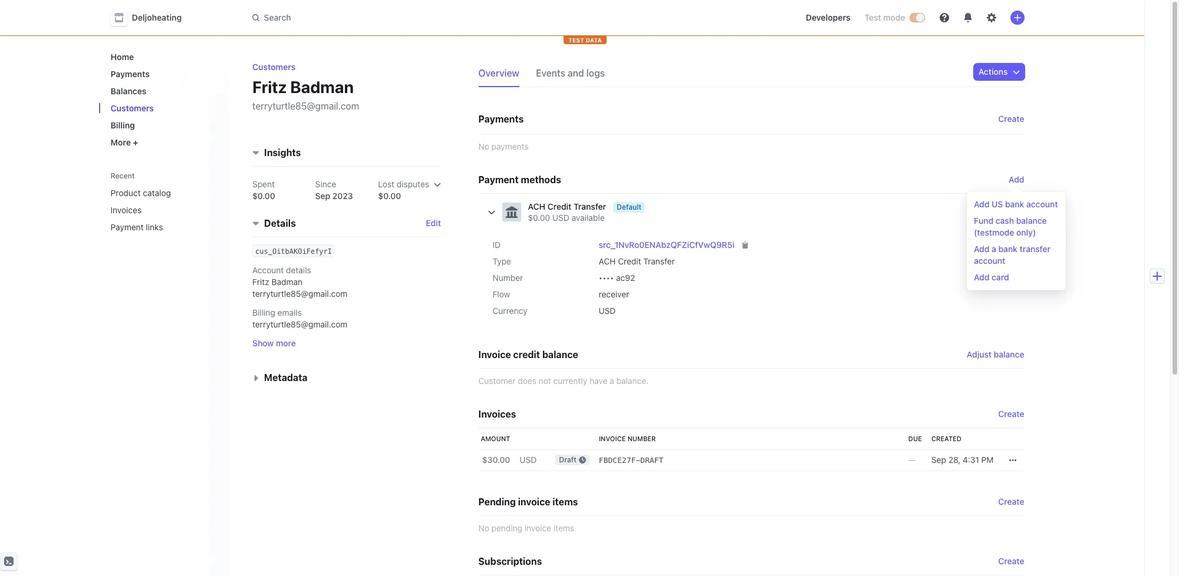 Task type: vqa. For each thing, say whether or not it's contained in the screenshot.
leftmost the
no



Task type: locate. For each thing, give the bounding box(es) containing it.
1 create button from the top
[[999, 111, 1025, 127]]

add down (testmode
[[974, 244, 990, 254]]

events and logs
[[536, 68, 605, 78]]

1 vertical spatial a
[[610, 376, 614, 386]]

only)
[[1017, 228, 1036, 238]]

2 vertical spatial usd
[[520, 455, 537, 465]]

1 horizontal spatial usd
[[553, 213, 570, 223]]

terryturtle85@gmail.com
[[252, 101, 359, 111], [252, 289, 347, 299], [252, 320, 347, 330]]

balance inside button
[[994, 350, 1025, 360]]

balances
[[111, 86, 147, 96]]

terryturtle85@gmail.com down emails
[[252, 320, 347, 330]]

1 horizontal spatial invoice
[[599, 435, 626, 443]]

customers link down search
[[252, 62, 295, 72]]

emails
[[277, 308, 302, 318]]

transfer up available at the top
[[574, 202, 606, 212]]

invoices
[[111, 205, 142, 215], [479, 409, 516, 420]]

1 horizontal spatial customers link
[[252, 62, 295, 72]]

payments link
[[106, 64, 219, 84]]

number
[[628, 435, 656, 443]]

more
[[276, 339, 296, 349]]

customers fritz badman terryturtle85@gmail.com
[[252, 62, 359, 111]]

0 horizontal spatial a
[[610, 376, 614, 386]]

0 horizontal spatial sep
[[315, 191, 330, 201]]

payments up no payments
[[479, 114, 524, 124]]

1 vertical spatial billing
[[252, 308, 275, 318]]

$0.00
[[252, 191, 275, 201], [378, 191, 401, 201], [528, 213, 550, 223]]

sep down since
[[315, 191, 330, 201]]

0 vertical spatial sep
[[315, 191, 330, 201]]

home
[[111, 52, 134, 62]]

receiver
[[599, 290, 629, 300]]

billing for billing emails terryturtle85@gmail.com
[[252, 308, 275, 318]]

0 vertical spatial bank
[[1006, 199, 1025, 209]]

balance.
[[617, 376, 649, 386]]

$0.00 down "methods" in the left of the page
[[528, 213, 550, 223]]

account
[[252, 266, 284, 276]]

a down (testmode
[[992, 244, 997, 254]]

0 vertical spatial create button
[[999, 111, 1025, 127]]

currency
[[493, 306, 528, 316]]

0 vertical spatial invoices
[[111, 205, 142, 215]]

create for payments
[[999, 114, 1025, 124]]

1 vertical spatial sep
[[932, 455, 946, 465]]

billing inside billing emails terryturtle85@gmail.com
[[252, 308, 275, 318]]

1 horizontal spatial billing
[[252, 308, 275, 318]]

1 vertical spatial payment
[[111, 222, 144, 232]]

0 vertical spatial svg image
[[1013, 68, 1020, 76]]

actions button
[[974, 64, 1025, 80]]

0 horizontal spatial credit
[[548, 202, 572, 212]]

sep left 28,
[[932, 455, 946, 465]]

have
[[590, 376, 608, 386]]

0 vertical spatial payments
[[111, 69, 150, 79]]

2 vertical spatial create button
[[999, 556, 1025, 568]]

add left the card
[[974, 272, 990, 282]]

src_1nvro0enabzqfzicfvwq9r5i link
[[599, 240, 735, 250]]

currently
[[553, 376, 587, 386]]

show
[[252, 339, 274, 349]]

0 horizontal spatial billing
[[111, 120, 135, 130]]

$0.00 down "spent" at the top of the page
[[252, 191, 275, 201]]

$30.00
[[482, 455, 510, 465]]

create link
[[999, 409, 1025, 420]]

0 horizontal spatial payment
[[111, 222, 144, 232]]

1 vertical spatial bank
[[999, 244, 1018, 254]]

overview
[[479, 68, 520, 78]]

invoices down product at the top left of page
[[111, 205, 142, 215]]

usd left available at the top
[[553, 213, 570, 223]]

bank right us
[[1006, 199, 1025, 209]]

1 fritz from the top
[[252, 77, 286, 97]]

no for pending invoice items
[[479, 524, 489, 534]]

create button
[[999, 111, 1025, 127], [999, 497, 1025, 508], [999, 556, 1025, 568]]

tab list
[[479, 64, 622, 87]]

payments up balances in the top left of the page
[[111, 69, 150, 79]]

bank down (testmode
[[999, 244, 1018, 254]]

+
[[133, 137, 138, 147]]

2023
[[332, 191, 353, 201]]

1 horizontal spatial transfer
[[644, 257, 675, 267]]

a right have
[[610, 376, 614, 386]]

balance up only)
[[1017, 216, 1047, 226]]

4 create from the top
[[999, 557, 1025, 567]]

2 horizontal spatial usd
[[599, 306, 616, 316]]

payment down no payments
[[479, 175, 519, 185]]

0 vertical spatial a
[[992, 244, 997, 254]]

2 create from the top
[[999, 409, 1025, 419]]

balance inside fund cash balance (testmode only)
[[1017, 216, 1047, 226]]

1 horizontal spatial $0.00
[[378, 191, 401, 201]]

create
[[999, 114, 1025, 124], [999, 409, 1025, 419], [999, 497, 1025, 507], [999, 557, 1025, 567]]

2 fritz from the top
[[252, 277, 269, 287]]

invoice
[[479, 350, 511, 360], [599, 435, 626, 443]]

usd right $30.00 link
[[520, 455, 537, 465]]

add up add us bank account
[[1009, 175, 1025, 185]]

invoice number
[[599, 435, 656, 443]]

ach up the ••••
[[599, 257, 616, 267]]

$0.00 for $0.00 usd available
[[528, 213, 550, 223]]

1 horizontal spatial a
[[992, 244, 997, 254]]

billing left emails
[[252, 308, 275, 318]]

invoice
[[518, 497, 550, 508], [525, 524, 551, 534]]

adjust balance
[[967, 350, 1025, 360]]

svg image right actions on the right top
[[1013, 68, 1020, 76]]

1 vertical spatial no
[[479, 524, 489, 534]]

items down pending invoice items
[[554, 524, 574, 534]]

1 vertical spatial terryturtle85@gmail.com
[[252, 289, 347, 299]]

invoice up "no pending invoice items"
[[518, 497, 550, 508]]

invoice for invoice credit balance
[[479, 350, 511, 360]]

type
[[493, 257, 511, 267]]

2 vertical spatial terryturtle85@gmail.com
[[252, 320, 347, 330]]

0 horizontal spatial invoice
[[479, 350, 511, 360]]

billing up more +
[[111, 120, 135, 130]]

1 vertical spatial usd
[[599, 306, 616, 316]]

customers link down payments link
[[106, 98, 219, 118]]

terryturtle85@gmail.com up emails
[[252, 289, 347, 299]]

create for subscriptions
[[999, 557, 1025, 567]]

0 vertical spatial customers link
[[252, 62, 295, 72]]

add inside add a bank transfer account
[[974, 244, 990, 254]]

$0.00 down "lost"
[[378, 191, 401, 201]]

1 horizontal spatial sep
[[932, 455, 946, 465]]

cash
[[996, 216, 1014, 226]]

0 horizontal spatial transfer
[[574, 202, 606, 212]]

0 vertical spatial account
[[1027, 199, 1058, 209]]

add for add us bank account
[[974, 199, 990, 209]]

invoice down pending invoice items
[[525, 524, 551, 534]]

add a bank transfer account button
[[970, 241, 1064, 270]]

add inside button
[[974, 272, 990, 282]]

0 horizontal spatial ach
[[528, 202, 546, 212]]

1 vertical spatial create button
[[999, 497, 1025, 508]]

ach credit transfer up the ac92
[[599, 257, 675, 267]]

sep
[[315, 191, 330, 201], [932, 455, 946, 465]]

badman inside customers fritz badman terryturtle85@gmail.com
[[290, 77, 354, 97]]

1 vertical spatial account
[[974, 256, 1006, 266]]

0 horizontal spatial svg image
[[1002, 209, 1009, 216]]

1 vertical spatial payments
[[479, 114, 524, 124]]

1 no from the top
[[479, 142, 489, 152]]

ach down "methods" in the left of the page
[[528, 202, 546, 212]]

svg image up cash
[[1002, 209, 1009, 216]]

lost disputes
[[378, 180, 429, 190]]

invoices up amount
[[479, 409, 516, 420]]

Search search field
[[245, 7, 578, 29]]

fbdce27f-draft link
[[594, 450, 904, 472]]

1 vertical spatial invoices
[[479, 409, 516, 420]]

1 horizontal spatial customers
[[252, 62, 295, 72]]

recent
[[111, 172, 135, 180]]

0 horizontal spatial invoices
[[111, 205, 142, 215]]

fritz inside account details fritz badman terryturtle85@gmail.com
[[252, 277, 269, 287]]

customers down search
[[252, 62, 295, 72]]

0 horizontal spatial customers
[[111, 103, 154, 113]]

no left pending
[[479, 524, 489, 534]]

••••
[[599, 273, 614, 283]]

1 vertical spatial badman
[[271, 277, 302, 287]]

2 horizontal spatial $0.00
[[528, 213, 550, 223]]

insights
[[264, 148, 301, 158]]

spent
[[252, 180, 275, 190]]

account up the add card
[[974, 256, 1006, 266]]

customers down balances in the top left of the page
[[111, 103, 154, 113]]

terryturtle85@gmail.com up insights
[[252, 101, 359, 111]]

1 vertical spatial invoice
[[525, 524, 551, 534]]

0 vertical spatial billing
[[111, 120, 135, 130]]

1 create from the top
[[999, 114, 1025, 124]]

customers inside customers fritz badman terryturtle85@gmail.com
[[252, 62, 295, 72]]

ach credit transfer up $0.00 usd available
[[528, 202, 606, 212]]

pending
[[479, 497, 516, 508]]

show more
[[252, 339, 296, 349]]

id
[[493, 240, 501, 250]]

bank inside add a bank transfer account
[[999, 244, 1018, 254]]

a inside add a bank transfer account
[[992, 244, 997, 254]]

ac92
[[616, 273, 635, 283]]

1 vertical spatial fritz
[[252, 277, 269, 287]]

svg image inside actions popup button
[[1013, 68, 1020, 76]]

customers inside customers link
[[111, 103, 154, 113]]

1 horizontal spatial credit
[[618, 257, 641, 267]]

1 vertical spatial customers
[[111, 103, 154, 113]]

2 no from the top
[[479, 524, 489, 534]]

svg image
[[1013, 68, 1020, 76], [1002, 209, 1009, 216]]

0 horizontal spatial payments
[[111, 69, 150, 79]]

credit up $0.00 usd available
[[548, 202, 572, 212]]

usd down receiver
[[599, 306, 616, 316]]

balance right adjust
[[994, 350, 1025, 360]]

cus_oitbakoifefyri button
[[255, 246, 332, 257]]

add left us
[[974, 199, 990, 209]]

fbdce27f-draft
[[599, 456, 664, 465]]

svg image
[[1009, 457, 1016, 464]]

2 create button from the top
[[999, 497, 1025, 508]]

invoice up customer
[[479, 350, 511, 360]]

1 vertical spatial ach
[[599, 257, 616, 267]]

transfer
[[574, 202, 606, 212], [644, 257, 675, 267]]

invoice up fbdce27f-
[[599, 435, 626, 443]]

0 vertical spatial credit
[[548, 202, 572, 212]]

0 vertical spatial usd
[[553, 213, 570, 223]]

$0.00 for $0.00
[[378, 191, 401, 201]]

0 vertical spatial customers
[[252, 62, 295, 72]]

available
[[572, 213, 605, 223]]

0 vertical spatial fritz
[[252, 77, 286, 97]]

1 horizontal spatial payment
[[479, 175, 519, 185]]

1 horizontal spatial ach
[[599, 257, 616, 267]]

3 create from the top
[[999, 497, 1025, 507]]

3 terryturtle85@gmail.com from the top
[[252, 320, 347, 330]]

1 vertical spatial invoice
[[599, 435, 626, 443]]

invoice for invoice number
[[599, 435, 626, 443]]

add for add a bank transfer account
[[974, 244, 990, 254]]

0 vertical spatial no
[[479, 142, 489, 152]]

0 horizontal spatial usd
[[520, 455, 537, 465]]

no
[[479, 142, 489, 152], [479, 524, 489, 534]]

0 vertical spatial ach credit transfer
[[528, 202, 606, 212]]

card
[[992, 272, 1009, 282]]

sep inside since sep 2023
[[315, 191, 330, 201]]

payment methods
[[479, 175, 561, 185]]

balance for invoice credit balance
[[542, 350, 578, 360]]

1 vertical spatial svg image
[[1002, 209, 1009, 216]]

payment for payment methods
[[479, 175, 519, 185]]

0 vertical spatial invoice
[[479, 350, 511, 360]]

transfer down src_1nvro0enabzqfzicfvwq9r5i link
[[644, 257, 675, 267]]

credit up the ac92
[[618, 257, 641, 267]]

customers for customers
[[111, 103, 154, 113]]

no left payments
[[479, 142, 489, 152]]

balance
[[1017, 216, 1047, 226], [542, 350, 578, 360], [994, 350, 1025, 360]]

subscriptions
[[479, 557, 542, 567]]

sep 28, 4:31 pm
[[932, 455, 994, 465]]

3 create button from the top
[[999, 556, 1025, 568]]

balance up 'customer does not currently have a balance.'
[[542, 350, 578, 360]]

items down draft link
[[553, 497, 578, 508]]

0 vertical spatial terryturtle85@gmail.com
[[252, 101, 359, 111]]

product catalog
[[111, 188, 171, 198]]

1 vertical spatial items
[[554, 524, 574, 534]]

payment left links
[[111, 222, 144, 232]]

more +
[[111, 137, 138, 147]]

account up only)
[[1027, 199, 1058, 209]]

items
[[553, 497, 578, 508], [554, 524, 574, 534]]

0 vertical spatial badman
[[290, 77, 354, 97]]

payment inside recent element
[[111, 222, 144, 232]]

•••• ac92
[[599, 273, 635, 283]]

a
[[992, 244, 997, 254], [610, 376, 614, 386]]

0 horizontal spatial account
[[974, 256, 1006, 266]]

events and logs button
[[536, 64, 612, 87]]

fund
[[974, 216, 994, 226]]

0 vertical spatial payment
[[479, 175, 519, 185]]

1 vertical spatial transfer
[[644, 257, 675, 267]]

add
[[1009, 175, 1025, 185], [974, 199, 990, 209], [974, 244, 990, 254], [974, 272, 990, 282]]

0 horizontal spatial customers link
[[106, 98, 219, 118]]

1 horizontal spatial svg image
[[1013, 68, 1020, 76]]



Task type: describe. For each thing, give the bounding box(es) containing it.
developers link
[[801, 8, 855, 27]]

0 vertical spatial ach
[[528, 202, 546, 212]]

add button
[[1009, 174, 1025, 186]]

create for pending invoice items
[[999, 497, 1025, 507]]

— link
[[904, 450, 927, 472]]

balance for fund cash balance (testmode only)
[[1017, 216, 1047, 226]]

test mode
[[865, 12, 906, 22]]

tab list containing overview
[[479, 64, 622, 87]]

flow
[[493, 290, 510, 300]]

create button for subscriptions
[[999, 556, 1025, 568]]

0 horizontal spatial $0.00
[[252, 191, 275, 201]]

1 horizontal spatial invoices
[[479, 409, 516, 420]]

fbdce27f-
[[599, 456, 641, 465]]

mode
[[884, 12, 906, 22]]

add a bank transfer account
[[974, 244, 1051, 266]]

show more button
[[252, 338, 296, 350]]

since sep 2023
[[315, 180, 353, 201]]

recent element
[[99, 183, 229, 237]]

product catalog link
[[106, 183, 203, 203]]

pm
[[982, 455, 994, 465]]

balances link
[[106, 81, 219, 101]]

1 horizontal spatial account
[[1027, 199, 1058, 209]]

number
[[493, 273, 523, 283]]

draft
[[641, 456, 664, 465]]

default
[[617, 203, 642, 212]]

draft link
[[551, 450, 594, 472]]

help image
[[940, 13, 949, 22]]

$0.00 usd available
[[528, 213, 605, 223]]

4:31
[[963, 455, 979, 465]]

more
[[111, 137, 131, 147]]

usd inside 'link'
[[520, 455, 537, 465]]

invoice credit balance
[[479, 350, 578, 360]]

create button for pending invoice items
[[999, 497, 1025, 508]]

bank for a
[[999, 244, 1018, 254]]

search
[[264, 12, 291, 22]]

insights button
[[247, 141, 301, 160]]

not
[[539, 376, 551, 386]]

account details fritz badman terryturtle85@gmail.com
[[252, 266, 347, 299]]

created
[[932, 435, 962, 443]]

actions
[[979, 67, 1008, 77]]

add us bank account button
[[970, 196, 1064, 213]]

billing for billing
[[111, 120, 135, 130]]

due
[[909, 435, 922, 443]]

methods
[[521, 175, 561, 185]]

add card button
[[970, 270, 1064, 286]]

28,
[[949, 455, 961, 465]]

add us bank account
[[974, 199, 1058, 209]]

add for add
[[1009, 175, 1025, 185]]

details
[[286, 266, 311, 276]]

$30.00 link
[[479, 450, 515, 472]]

disputes
[[396, 180, 429, 190]]

0 vertical spatial transfer
[[574, 202, 606, 212]]

1 vertical spatial customers link
[[106, 98, 219, 118]]

draft
[[559, 456, 577, 465]]

Search text field
[[245, 7, 578, 29]]

edit button
[[426, 218, 441, 230]]

usd link
[[515, 450, 542, 472]]

us
[[992, 199, 1003, 209]]

amount
[[481, 435, 510, 443]]

since
[[315, 180, 336, 190]]

payment links link
[[106, 218, 203, 237]]

developers
[[806, 12, 851, 22]]

fund cash balance (testmode only) button
[[970, 213, 1064, 241]]

2 terryturtle85@gmail.com from the top
[[252, 289, 347, 299]]

edit
[[426, 218, 441, 229]]

does
[[518, 376, 537, 386]]

1 terryturtle85@gmail.com from the top
[[252, 101, 359, 111]]

(testmode
[[974, 228, 1015, 238]]

product
[[111, 188, 141, 198]]

sep 28, 4:31 pm link
[[927, 450, 999, 472]]

invoices inside invoices link
[[111, 205, 142, 215]]

1 vertical spatial credit
[[618, 257, 641, 267]]

home link
[[106, 47, 219, 67]]

spent $0.00
[[252, 180, 275, 201]]

adjust
[[967, 350, 992, 360]]

no pending invoice items
[[479, 524, 574, 534]]

invoices link
[[106, 201, 203, 220]]

create button for payments
[[999, 111, 1025, 127]]

pending invoice items
[[479, 497, 578, 508]]

account inside add a bank transfer account
[[974, 256, 1006, 266]]

and
[[568, 68, 584, 78]]

src_1nvro0enabzqfzicfvwq9r5i
[[599, 240, 735, 250]]

logs
[[587, 68, 605, 78]]

settings image
[[987, 13, 996, 22]]

details
[[264, 218, 296, 229]]

payment for payment links
[[111, 222, 144, 232]]

add for add card
[[974, 272, 990, 282]]

no for payments
[[479, 142, 489, 152]]

payments
[[492, 142, 529, 152]]

fritz inside customers fritz badman terryturtle85@gmail.com
[[252, 77, 286, 97]]

no payments
[[479, 142, 529, 152]]

details button
[[247, 212, 296, 231]]

overview button
[[479, 64, 527, 87]]

1 horizontal spatial payments
[[479, 114, 524, 124]]

0 vertical spatial items
[[553, 497, 578, 508]]

adjust balance button
[[967, 349, 1025, 361]]

links
[[146, 222, 163, 232]]

bank for us
[[1006, 199, 1025, 209]]

payment links
[[111, 222, 163, 232]]

credit
[[513, 350, 540, 360]]

customers for customers fritz badman terryturtle85@gmail.com
[[252, 62, 295, 72]]

0 vertical spatial invoice
[[518, 497, 550, 508]]

1 vertical spatial ach credit transfer
[[599, 257, 675, 267]]

sep inside sep 28, 4:31 pm link
[[932, 455, 946, 465]]

cus_oitbakoifefyri
[[255, 248, 332, 256]]

test
[[865, 12, 881, 22]]

add card
[[974, 272, 1009, 282]]

test data
[[569, 37, 602, 44]]

badman inside account details fritz badman terryturtle85@gmail.com
[[271, 277, 302, 287]]

test
[[569, 37, 584, 44]]



